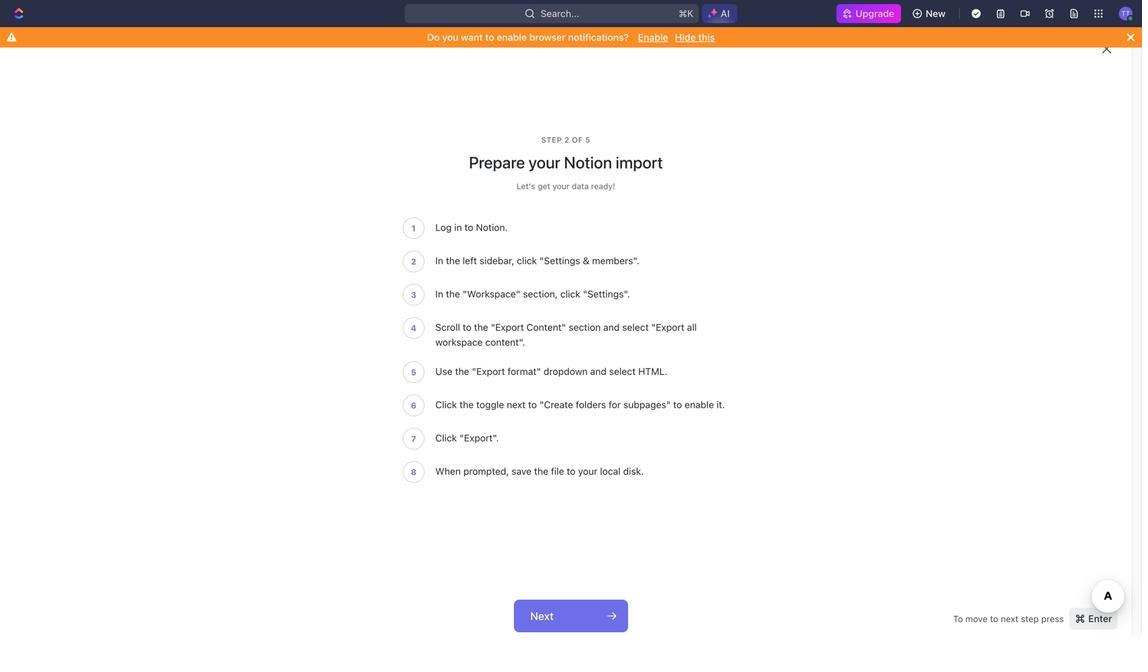 Task type: locate. For each thing, give the bounding box(es) containing it.
next
[[507, 399, 526, 411], [1001, 614, 1019, 624]]

2
[[565, 136, 570, 144]]

when prompted, save the file to your local disk.
[[435, 466, 644, 477]]

your inside list
[[578, 466, 598, 477]]

folders
[[576, 399, 606, 411]]

section,
[[523, 289, 558, 300]]

the up scroll
[[446, 289, 460, 300]]

html.
[[638, 366, 667, 377]]

upgrade
[[856, 8, 895, 19]]

1 click from the top
[[435, 399, 457, 411]]

1 vertical spatial your
[[553, 182, 570, 191]]

0 vertical spatial your
[[529, 153, 560, 172]]

in left 'left'
[[435, 255, 443, 267]]

the up the workspace
[[474, 322, 488, 333]]

next inside list
[[507, 399, 526, 411]]

"export".
[[460, 433, 499, 444]]

scroll
[[435, 322, 460, 333]]

log
[[435, 222, 452, 233]]

click
[[517, 255, 537, 267], [560, 289, 581, 300]]

all
[[687, 322, 697, 333]]

this
[[698, 32, 715, 43]]

your down step at the top
[[529, 153, 560, 172]]

2 vertical spatial your
[[578, 466, 598, 477]]

"settings".
[[583, 289, 630, 300]]

0 vertical spatial in
[[435, 255, 443, 267]]

scroll to the "export content" section and select "export all workspace content".
[[435, 322, 697, 348]]

to right file
[[567, 466, 576, 477]]

save
[[512, 466, 532, 477]]

for
[[609, 399, 621, 411]]

when
[[435, 466, 461, 477]]

to
[[485, 32, 494, 43], [465, 222, 473, 233], [463, 322, 472, 333], [528, 399, 537, 411], [673, 399, 682, 411], [567, 466, 576, 477], [990, 614, 998, 624]]

command and enter keys element
[[1069, 609, 1118, 630]]

your left local
[[578, 466, 598, 477]]

select down "settings".
[[622, 322, 649, 333]]

in up scroll
[[435, 289, 443, 300]]

hide
[[675, 32, 696, 43]]

and right section
[[603, 322, 620, 333]]

to right 'want'
[[485, 32, 494, 43]]

"export up toggle
[[472, 366, 505, 377]]

click "export".
[[435, 433, 499, 444]]

in
[[435, 255, 443, 267], [435, 289, 443, 300]]

enable left browser
[[497, 32, 527, 43]]

ai
[[721, 8, 730, 19]]

0 vertical spatial click
[[435, 399, 457, 411]]

click right sidebar,
[[517, 255, 537, 267]]

&
[[583, 255, 590, 267]]

to up the workspace
[[463, 322, 472, 333]]

format"
[[508, 366, 541, 377]]

select left html.
[[609, 366, 636, 377]]

tt button
[[1115, 3, 1137, 24]]

"export
[[491, 322, 524, 333], [651, 322, 685, 333], [472, 366, 505, 377]]

log in to notion.
[[435, 222, 508, 233]]

notion
[[564, 153, 612, 172]]

click for "settings".
[[560, 289, 581, 300]]

you
[[442, 32, 459, 43]]

2 click from the top
[[435, 433, 457, 444]]

list containing log in to notion.
[[403, 217, 729, 483]]

1 vertical spatial next
[[1001, 614, 1019, 624]]

step
[[1021, 614, 1039, 624]]

the for left
[[446, 255, 460, 267]]

1 vertical spatial enable
[[685, 399, 714, 411]]

0 vertical spatial enable
[[497, 32, 527, 43]]

subpages"
[[623, 399, 671, 411]]

2 in from the top
[[435, 289, 443, 300]]

enable left it.
[[685, 399, 714, 411]]

disk.
[[623, 466, 644, 477]]

the left toggle
[[460, 399, 474, 411]]

to inside scroll to the "export content" section and select "export all workspace content".
[[463, 322, 472, 333]]

the right use
[[455, 366, 469, 377]]

0 vertical spatial click
[[517, 255, 537, 267]]

select
[[622, 322, 649, 333], [609, 366, 636, 377]]

click
[[435, 399, 457, 411], [435, 433, 457, 444]]

of
[[572, 136, 583, 144]]

next for to
[[507, 399, 526, 411]]

in
[[454, 222, 462, 233]]

1 horizontal spatial click
[[560, 289, 581, 300]]

1 vertical spatial in
[[435, 289, 443, 300]]

next left step
[[1001, 614, 1019, 624]]

to right move
[[990, 614, 998, 624]]

your
[[529, 153, 560, 172], [553, 182, 570, 191], [578, 466, 598, 477]]

0 horizontal spatial next
[[507, 399, 526, 411]]

"export left all
[[651, 322, 685, 333]]

next
[[530, 610, 554, 623]]

1 vertical spatial click
[[560, 289, 581, 300]]

and
[[603, 322, 620, 333], [590, 366, 607, 377]]

your right the get
[[553, 182, 570, 191]]

1 vertical spatial and
[[590, 366, 607, 377]]

next right toggle
[[507, 399, 526, 411]]

upgrade link
[[837, 4, 901, 23]]

next for step
[[1001, 614, 1019, 624]]

step 2 of 5
[[541, 136, 591, 144]]

next button
[[514, 600, 628, 633]]

enter
[[1088, 614, 1112, 625]]

get
[[538, 182, 550, 191]]

the left 'left'
[[446, 255, 460, 267]]

1 horizontal spatial next
[[1001, 614, 1019, 624]]

content".
[[485, 337, 525, 348]]

notion.
[[476, 222, 508, 233]]

0 horizontal spatial click
[[517, 255, 537, 267]]

in the "workspace" section, click "settings".
[[435, 289, 630, 300]]

enable
[[497, 32, 527, 43], [685, 399, 714, 411]]

1 vertical spatial click
[[435, 433, 457, 444]]

toggle
[[476, 399, 504, 411]]

and right dropdown
[[590, 366, 607, 377]]

data
[[572, 182, 589, 191]]

list
[[403, 217, 729, 483]]

move
[[966, 614, 988, 624]]

click left "export".
[[435, 433, 457, 444]]

ai button
[[702, 4, 737, 23]]

dropdown
[[544, 366, 588, 377]]

1 in from the top
[[435, 255, 443, 267]]

prepare your notion import
[[469, 153, 663, 172]]

click down use
[[435, 399, 457, 411]]

click right section,
[[560, 289, 581, 300]]

0 vertical spatial and
[[603, 322, 620, 333]]

the for "workspace"
[[446, 289, 460, 300]]

the
[[446, 255, 460, 267], [446, 289, 460, 300], [474, 322, 488, 333], [455, 366, 469, 377], [460, 399, 474, 411], [534, 466, 548, 477]]

to left the "create
[[528, 399, 537, 411]]

0 vertical spatial next
[[507, 399, 526, 411]]

1 horizontal spatial enable
[[685, 399, 714, 411]]

file
[[551, 466, 564, 477]]

0 vertical spatial select
[[622, 322, 649, 333]]



Task type: describe. For each thing, give the bounding box(es) containing it.
the for "export
[[455, 366, 469, 377]]

step
[[541, 136, 562, 144]]

0 horizontal spatial enable
[[497, 32, 527, 43]]

ready!
[[591, 182, 615, 191]]

1 vertical spatial select
[[609, 366, 636, 377]]

let's get your data ready!
[[517, 182, 615, 191]]

to right "subpages""
[[673, 399, 682, 411]]

left
[[463, 255, 477, 267]]

"settings
[[540, 255, 580, 267]]

do
[[427, 32, 440, 43]]

new button
[[907, 3, 954, 24]]

do you want to enable browser notifications? enable hide this
[[427, 32, 715, 43]]

import
[[616, 153, 663, 172]]

5
[[585, 136, 591, 144]]

to
[[953, 614, 963, 624]]

workspace
[[435, 337, 483, 348]]

to move to next step press
[[953, 614, 1064, 624]]

enable inside list
[[685, 399, 714, 411]]

in for in the left sidebar, click "settings & members".
[[435, 255, 443, 267]]

use
[[435, 366, 453, 377]]

browser
[[529, 32, 566, 43]]

press
[[1041, 614, 1064, 624]]

let's
[[517, 182, 535, 191]]

section
[[569, 322, 601, 333]]

in the left sidebar, click "settings & members".
[[435, 255, 640, 267]]

new
[[926, 8, 946, 19]]

it.
[[717, 399, 725, 411]]

members".
[[592, 255, 640, 267]]

in for in the "workspace" section, click "settings".
[[435, 289, 443, 300]]

the for toggle
[[460, 399, 474, 411]]

click for click the toggle next to "create folders for subpages" to enable it.
[[435, 399, 457, 411]]

prepare
[[469, 153, 525, 172]]

the inside scroll to the "export content" section and select "export all workspace content".
[[474, 322, 488, 333]]

local
[[600, 466, 621, 477]]

use the "export format" dropdown and select html.
[[435, 366, 667, 377]]

sidebar,
[[480, 255, 514, 267]]

notifications?
[[568, 32, 629, 43]]

want
[[461, 32, 483, 43]]

tt
[[1122, 9, 1130, 17]]

and inside scroll to the "export content" section and select "export all workspace content".
[[603, 322, 620, 333]]

"export up content".
[[491, 322, 524, 333]]

to right in
[[465, 222, 473, 233]]

click for click "export".
[[435, 433, 457, 444]]

content"
[[527, 322, 566, 333]]

⌘k
[[679, 8, 694, 19]]

"create
[[540, 399, 573, 411]]

enable
[[638, 32, 668, 43]]

search...
[[541, 8, 579, 19]]

"workspace"
[[463, 289, 520, 300]]

click for "settings
[[517, 255, 537, 267]]

the left file
[[534, 466, 548, 477]]

click the toggle next to "create folders for subpages" to enable it.
[[435, 399, 725, 411]]

prompted,
[[463, 466, 509, 477]]

select inside scroll to the "export content" section and select "export all workspace content".
[[622, 322, 649, 333]]



Task type: vqa. For each thing, say whether or not it's contained in the screenshot.
tree
no



